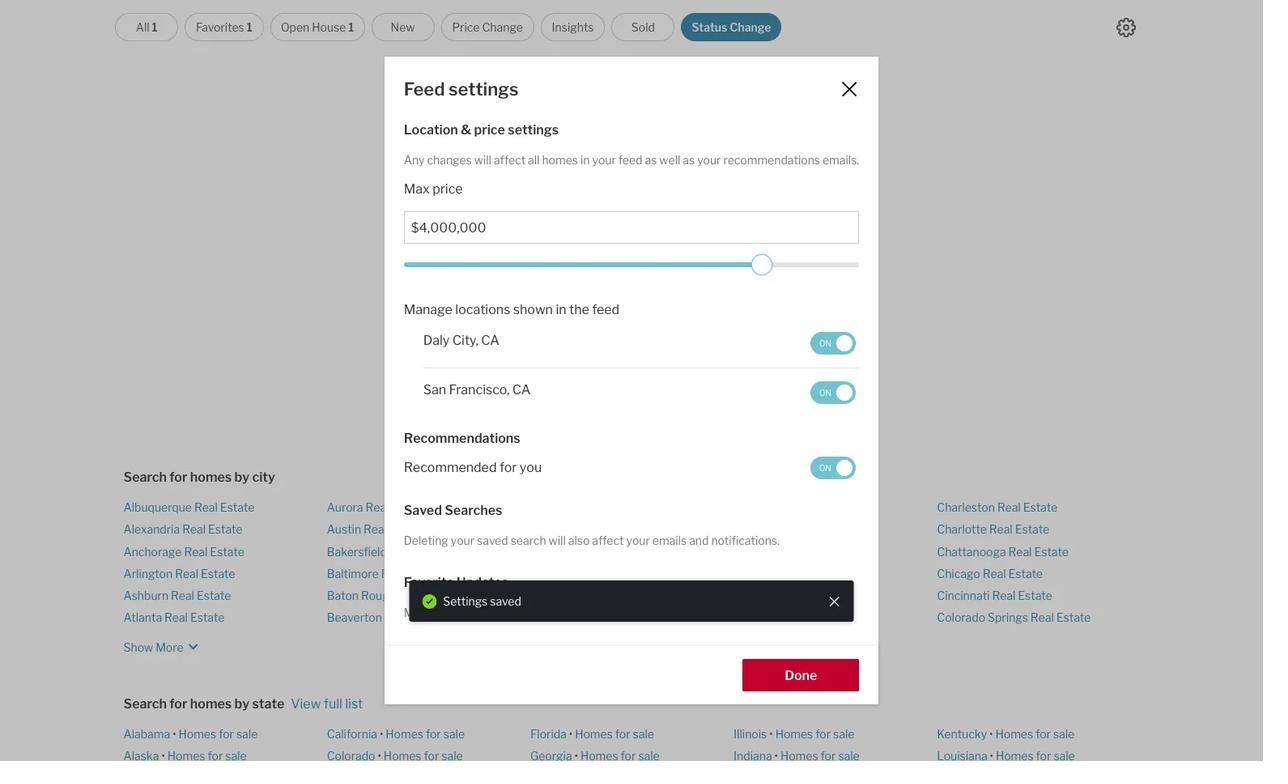 Task type: locate. For each thing, give the bounding box(es) containing it.
0 vertical spatial saved
[[477, 534, 508, 547]]

3 1 from the left
[[348, 20, 354, 34]]

ca for daly city, ca
[[481, 333, 500, 348]]

ca for san francisco, ca
[[513, 382, 531, 398]]

1 • from the left
[[173, 727, 176, 741]]

real up baltimore real estate
[[389, 545, 413, 558]]

1 inside the favorites option
[[247, 20, 252, 34]]

feed left well
[[619, 153, 643, 167]]

as left well
[[645, 153, 657, 167]]

all
[[528, 153, 540, 167]]

by left state
[[235, 696, 250, 712]]

recommendations
[[724, 153, 820, 167]]

manage
[[404, 302, 453, 317], [404, 606, 447, 620]]

1 vertical spatial and
[[689, 534, 709, 547]]

manage locations shown in the feed
[[404, 302, 620, 317]]

estate for charlotte real estate
[[1015, 523, 1050, 536]]

estate for bakersfield real estate
[[415, 545, 450, 558]]

baltimore real estate link
[[327, 567, 441, 581]]

saved
[[404, 503, 442, 518]]

in left the
[[556, 302, 567, 317]]

settings up location & price settings
[[449, 78, 519, 99]]

real for chicago real estate
[[983, 567, 1006, 581]]

homes for state
[[190, 696, 232, 712]]

manage for manage your favorites or edit your group settings.
[[404, 606, 447, 620]]

real for arlington real estate
[[175, 567, 198, 581]]

0 vertical spatial affect
[[494, 153, 526, 167]]

0 horizontal spatial in
[[556, 302, 567, 317]]

1 vertical spatial saved
[[490, 594, 522, 608]]

estate for birmingham real estate
[[623, 523, 658, 536]]

by left city
[[235, 470, 250, 485]]

3 • from the left
[[569, 727, 573, 741]]

0 horizontal spatial affect
[[494, 153, 526, 167]]

2 horizontal spatial 1
[[348, 20, 354, 34]]

daly
[[423, 333, 450, 348]]

notifications.
[[711, 534, 780, 547]]

manage for manage locations shown in the feed
[[404, 302, 453, 317]]

homes for sale link
[[179, 727, 258, 741], [386, 727, 465, 741], [575, 727, 654, 741], [776, 727, 855, 741], [996, 727, 1075, 741]]

homes for sale link down the search for homes by state view full list
[[179, 727, 258, 741]]

beaverton real estate
[[327, 611, 445, 625]]

chandler real estate
[[734, 611, 844, 625]]

estate for arlington real estate
[[201, 567, 235, 581]]

1 vertical spatial affect
[[592, 534, 624, 547]]

by for state
[[235, 696, 250, 712]]

homes for sale link for illinois • homes for sale
[[776, 727, 855, 741]]

all 1
[[136, 20, 157, 34]]

boca raton real estate
[[530, 545, 654, 558]]

estate for aurora real estate
[[392, 501, 426, 514]]

real down search for homes by city
[[194, 501, 218, 514]]

0 vertical spatial manage
[[404, 302, 453, 317]]

homes right 'california'
[[386, 727, 424, 741]]

real up boulder real estate
[[571, 589, 594, 603]]

real down raton
[[563, 567, 586, 581]]

search up albuquerque
[[124, 470, 167, 485]]

list
[[345, 696, 363, 712]]

show more link
[[124, 632, 203, 656]]

1 horizontal spatial affect
[[592, 534, 624, 547]]

updates
[[579, 246, 648, 267]]

settings up all
[[508, 122, 559, 137]]

feed down saving on the left top
[[592, 302, 620, 317]]

estate for ashburn real estate
[[197, 589, 231, 603]]

real for charleston real estate
[[998, 501, 1021, 514]]

estate for buffalo real estate
[[801, 545, 835, 558]]

change for status change
[[730, 20, 771, 34]]

5 homes from the left
[[996, 727, 1034, 741]]

homes for alabama
[[179, 727, 216, 741]]

chicago real estate
[[937, 567, 1043, 581]]

raton
[[560, 545, 592, 558]]

2 search from the top
[[124, 696, 167, 712]]

Price Change radio
[[441, 13, 534, 41]]

real up springs
[[993, 589, 1016, 603]]

real for ashburn real estate
[[171, 589, 194, 603]]

saving
[[591, 277, 631, 292]]

homes right alabama link
[[179, 727, 216, 741]]

homes for illinois
[[776, 727, 813, 741]]

homes for sale link down done
[[776, 727, 855, 741]]

4 homes from the left
[[776, 727, 813, 741]]

4 homes for sale link from the left
[[776, 727, 855, 741]]

brentwood real estate link
[[734, 523, 856, 536]]

recommended for you
[[404, 460, 542, 476]]

1 horizontal spatial in
[[581, 153, 590, 167]]

affect
[[494, 153, 526, 167], [592, 534, 624, 547]]

2 homes for sale link from the left
[[386, 727, 465, 741]]

and
[[691, 277, 713, 292], [689, 534, 709, 547]]

coral
[[764, 589, 792, 603]]

• right 'california'
[[380, 727, 383, 741]]

real for anchorage real estate
[[184, 545, 208, 558]]

buffalo
[[734, 545, 773, 558]]

estate for austin real estate
[[390, 523, 424, 536]]

real down alexandria real estate
[[184, 545, 208, 558]]

homes for sale link right florida link
[[575, 727, 654, 741]]

real up chattanooga real estate link
[[990, 523, 1013, 536]]

as right well
[[683, 153, 695, 167]]

2 vertical spatial homes
[[190, 696, 232, 712]]

buffalo real estate link
[[734, 545, 835, 558]]

will down location & price settings
[[474, 153, 492, 167]]

1 vertical spatial in
[[556, 302, 567, 317]]

baton rouge real estate link
[[327, 589, 458, 603]]

well
[[660, 153, 681, 167]]

and right emails
[[689, 534, 709, 547]]

saved left or
[[490, 594, 522, 608]]

and down found
[[691, 277, 713, 292]]

homes up the albuquerque real estate in the bottom of the page
[[190, 470, 232, 485]]

real down the albuquerque real estate in the bottom of the page
[[182, 523, 206, 536]]

homes for city
[[190, 470, 232, 485]]

1 horizontal spatial price
[[474, 122, 505, 137]]

0 horizontal spatial 1
[[152, 20, 157, 34]]

florida • homes for sale
[[530, 727, 654, 741]]

0 horizontal spatial as
[[645, 153, 657, 167]]

estate
[[220, 501, 255, 514], [392, 501, 426, 514], [1024, 501, 1058, 514], [208, 523, 243, 536], [390, 523, 424, 536], [623, 523, 658, 536], [821, 523, 856, 536], [1015, 523, 1050, 536], [210, 545, 244, 558], [415, 545, 450, 558], [620, 545, 654, 558], [801, 545, 835, 558], [1035, 545, 1069, 558], [201, 567, 235, 581], [407, 567, 441, 581], [589, 567, 623, 581], [817, 567, 852, 581], [1009, 567, 1043, 581], [197, 589, 231, 603], [424, 589, 458, 603], [597, 589, 631, 603], [820, 589, 855, 603], [1018, 589, 1053, 603], [190, 611, 225, 625], [410, 611, 445, 625], [600, 611, 635, 625], [810, 611, 844, 625], [1057, 611, 1091, 625]]

charleston real estate link
[[937, 501, 1058, 514]]

2 homes from the left
[[386, 727, 424, 741]]

real up the charlotte real estate
[[998, 501, 1021, 514]]

colorado
[[937, 611, 986, 625]]

manage down start
[[404, 302, 453, 317]]

price down changes
[[433, 181, 463, 197]]

atlanta real estate
[[124, 611, 225, 625]]

real down the ashburn real estate link on the bottom of the page
[[164, 611, 188, 625]]

1 inside all radio
[[152, 20, 157, 34]]

done
[[785, 669, 817, 684]]

5 homes for sale link from the left
[[996, 727, 1075, 741]]

by up the
[[574, 277, 588, 292]]

real for bakersfield real estate
[[389, 545, 413, 558]]

alexandria real estate link
[[124, 523, 243, 536]]

austin
[[327, 523, 361, 536]]

1 vertical spatial settings
[[508, 122, 559, 137]]

2 • from the left
[[380, 727, 383, 741]]

feed down 'no'
[[544, 277, 571, 292]]

settings saved section
[[409, 581, 854, 622]]

2 change from the left
[[730, 20, 771, 34]]

change inside "radio"
[[730, 20, 771, 34]]

real for buffalo real estate
[[775, 545, 799, 558]]

alexandria real estate
[[124, 523, 243, 536]]

Sold radio
[[612, 13, 675, 41]]

will left 'also'
[[549, 534, 566, 547]]

estate for boulder real estate
[[600, 611, 635, 625]]

locations
[[455, 302, 511, 317]]

boise real estate
[[530, 567, 623, 581]]

3 sale from the left
[[633, 727, 654, 741]]

real down cape coral real estate link
[[784, 611, 808, 625]]

real for beaverton real estate
[[385, 611, 408, 625]]

homes for california
[[386, 727, 424, 741]]

show
[[124, 640, 153, 654]]

1 right favorites
[[247, 20, 252, 34]]

homes right kentucky link
[[996, 727, 1034, 741]]

bakersfield real estate
[[327, 545, 450, 558]]

favoriting
[[716, 277, 774, 292]]

favorites
[[196, 20, 244, 34]]

1 search from the top
[[124, 470, 167, 485]]

• right kentucky link
[[990, 727, 993, 741]]

real down arlington real estate link
[[171, 589, 194, 603]]

1 manage from the top
[[404, 302, 453, 317]]

real down the charlotte real estate
[[1009, 545, 1032, 558]]

boca
[[530, 545, 557, 558]]

real down anchorage real estate
[[175, 567, 198, 581]]

1 horizontal spatial 1
[[247, 20, 252, 34]]

more
[[156, 640, 184, 654]]

real down aurora real estate link
[[364, 523, 387, 536]]

4 • from the left
[[770, 727, 773, 741]]

1 horizontal spatial change
[[730, 20, 771, 34]]

&
[[461, 122, 472, 137]]

change inside option
[[482, 20, 523, 34]]

real up cincinnati real estate
[[983, 567, 1006, 581]]

san francisco, ca
[[423, 382, 531, 398]]

Open House radio
[[270, 13, 365, 41]]

1 vertical spatial price
[[433, 181, 463, 197]]

albuquerque real estate link
[[124, 501, 255, 514]]

homes right "illinois" link
[[776, 727, 813, 741]]

1 horizontal spatial ca
[[513, 382, 531, 398]]

real down baton rouge real estate link
[[385, 611, 408, 625]]

5 sale from the left
[[1054, 727, 1075, 741]]

change right price
[[482, 20, 523, 34]]

ashburn real estate
[[124, 589, 231, 603]]

estate for alexandria real estate
[[208, 523, 243, 536]]

homes up alabama • homes for sale
[[190, 696, 232, 712]]

homes for sale link for kentucky • homes for sale
[[996, 727, 1075, 741]]

0 horizontal spatial ca
[[481, 333, 500, 348]]

albuquerque
[[124, 501, 192, 514]]

arlington
[[124, 567, 173, 581]]

any changes will affect all homes in your feed as well as your recommendations emails.
[[404, 153, 860, 167]]

ca
[[481, 333, 500, 348], [513, 382, 531, 398]]

search up alabama link
[[124, 696, 167, 712]]

real up the baton rouge real estate on the bottom left of the page
[[381, 567, 405, 581]]

4 sale from the left
[[833, 727, 855, 741]]

brentwood
[[734, 523, 793, 536]]

aurora
[[327, 501, 363, 514]]

0 vertical spatial and
[[691, 277, 713, 292]]

illinois link
[[734, 727, 767, 741]]

price right &
[[474, 122, 505, 137]]

homes for kentucky
[[996, 727, 1034, 741]]

by for city
[[235, 470, 250, 485]]

option group
[[115, 13, 782, 41]]

shown
[[513, 302, 553, 317]]

1 vertical spatial by
[[235, 470, 250, 485]]

1 vertical spatial manage
[[404, 606, 447, 620]]

1 change from the left
[[482, 20, 523, 34]]

sale
[[236, 727, 258, 741], [444, 727, 465, 741], [633, 727, 654, 741], [833, 727, 855, 741], [1054, 727, 1075, 741]]

feed
[[404, 78, 445, 99]]

0 horizontal spatial change
[[482, 20, 523, 34]]

• right illinois
[[770, 727, 773, 741]]

real for alexandria real estate
[[182, 523, 206, 536]]

cincinnati real estate link
[[937, 589, 1053, 603]]

in right all
[[581, 153, 590, 167]]

sale for california • homes for sale
[[444, 727, 465, 741]]

• for kentucky
[[990, 727, 993, 741]]

• right florida link
[[569, 727, 573, 741]]

1 vertical spatial homes
[[190, 470, 232, 485]]

0 vertical spatial price
[[474, 122, 505, 137]]

Favorites radio
[[185, 13, 264, 41]]

estate for beaverton real estate
[[410, 611, 445, 625]]

homes
[[542, 153, 578, 167], [190, 470, 232, 485], [190, 696, 232, 712]]

2 manage from the top
[[404, 606, 447, 620]]

real for birmingham real estate
[[597, 523, 621, 536]]

2 1 from the left
[[247, 20, 252, 34]]

max
[[404, 181, 430, 197]]

real up buffalo real estate link
[[795, 523, 819, 536]]

0 vertical spatial search
[[124, 470, 167, 485]]

2 vertical spatial by
[[235, 696, 250, 712]]

0 vertical spatial ca
[[481, 333, 500, 348]]

3 homes from the left
[[575, 727, 613, 741]]

your up shown
[[514, 277, 541, 292]]

• right alabama link
[[173, 727, 176, 741]]

2 sale from the left
[[444, 727, 465, 741]]

homes right florida link
[[575, 727, 613, 741]]

charlotte real estate
[[937, 523, 1050, 536]]

start
[[430, 277, 460, 292]]

homes right all
[[542, 153, 578, 167]]

change right status
[[730, 20, 771, 34]]

you
[[520, 460, 542, 476]]

bakersfield real estate link
[[327, 545, 450, 558]]

1 inside open house radio
[[348, 20, 354, 34]]

ca right francisco,
[[513, 382, 531, 398]]

burlington
[[734, 567, 789, 581]]

austin real estate link
[[327, 523, 424, 536]]

real up the burlington real estate
[[775, 545, 799, 558]]

your left emails
[[626, 534, 650, 547]]

done button
[[743, 660, 860, 692]]

1 vertical spatial search
[[124, 696, 167, 712]]

real for charlotte real estate
[[990, 523, 1013, 536]]

1 sale from the left
[[236, 727, 258, 741]]

real for baltimore real estate
[[381, 567, 405, 581]]

boise real estate link
[[530, 567, 623, 581]]

saved down searches
[[477, 534, 508, 547]]

ca right city,
[[481, 333, 500, 348]]

no
[[551, 246, 575, 267]]

start building your feed by saving searches and favoriting homes.
[[430, 277, 821, 292]]

illinois
[[734, 727, 767, 741]]

emails
[[653, 534, 687, 547]]

sale for florida • homes for sale
[[633, 727, 654, 741]]

sale for illinois • homes for sale
[[833, 727, 855, 741]]

1 vertical spatial ca
[[513, 382, 531, 398]]

real down birmingham real estate
[[594, 545, 618, 558]]

1 horizontal spatial will
[[549, 534, 566, 547]]

manage down favorite
[[404, 606, 447, 620]]

2 vertical spatial feed
[[592, 302, 620, 317]]

1 1 from the left
[[152, 20, 157, 34]]

1 homes for sale link from the left
[[179, 727, 258, 741]]

alabama • homes for sale
[[124, 727, 258, 741]]

cincinnati
[[937, 589, 990, 603]]

• for florida
[[569, 727, 573, 741]]

1 horizontal spatial as
[[683, 153, 695, 167]]

5 • from the left
[[990, 727, 993, 741]]

your down the saved searches
[[451, 534, 475, 547]]

homes for sale link right california link
[[386, 727, 465, 741]]

estate for boston real estate
[[597, 589, 631, 603]]

3 homes for sale link from the left
[[575, 727, 654, 741]]

boston real estate
[[530, 589, 631, 603]]

real up boca raton real estate on the bottom
[[597, 523, 621, 536]]

real up cape coral real estate link
[[792, 567, 815, 581]]

1 homes from the left
[[179, 727, 216, 741]]

0 horizontal spatial will
[[474, 153, 492, 167]]

real down boston real estate
[[575, 611, 598, 625]]

1 right all at top
[[152, 20, 157, 34]]

real up austin real estate link in the bottom left of the page
[[366, 501, 389, 514]]

settings
[[449, 78, 519, 99], [508, 122, 559, 137]]

1
[[152, 20, 157, 34], [247, 20, 252, 34], [348, 20, 354, 34]]

burlington real estate link
[[734, 567, 852, 581]]

homes for sale link right kentucky link
[[996, 727, 1075, 741]]

1 right house
[[348, 20, 354, 34]]



Task type: describe. For each thing, give the bounding box(es) containing it.
house
[[312, 20, 346, 34]]

searches
[[445, 503, 503, 518]]

real for albuquerque real estate
[[194, 501, 218, 514]]

changes
[[427, 153, 472, 167]]

group
[[587, 606, 618, 620]]

real for cincinnati real estate
[[993, 589, 1016, 603]]

daly city, ca
[[423, 333, 500, 348]]

colorado springs real estate link
[[937, 611, 1091, 625]]

• for alabama
[[173, 727, 176, 741]]

homes for sale link for california • homes for sale
[[386, 727, 465, 741]]

chicago
[[937, 567, 981, 581]]

0 vertical spatial in
[[581, 153, 590, 167]]

real for aurora real estate
[[366, 501, 389, 514]]

change for price change
[[482, 20, 523, 34]]

estate for atlanta real estate
[[190, 611, 225, 625]]

chattanooga real estate link
[[937, 545, 1069, 558]]

0 vertical spatial feed
[[619, 153, 643, 167]]

1 vertical spatial feed
[[544, 277, 571, 292]]

emails.
[[823, 153, 860, 167]]

your down boston real estate
[[561, 606, 585, 620]]

Status Change radio
[[681, 13, 782, 41]]

homes for sale link for florida • homes for sale
[[575, 727, 654, 741]]

search for homes by city
[[124, 470, 275, 485]]

estate for brentwood real estate
[[821, 523, 856, 536]]

real right springs
[[1031, 611, 1054, 625]]

search for search for homes by state view full list
[[124, 696, 167, 712]]

boulder real estate link
[[530, 611, 635, 625]]

estate for cincinnati real estate
[[1018, 589, 1053, 603]]

arlington real estate
[[124, 567, 235, 581]]

real for boulder real estate
[[575, 611, 598, 625]]

location & price settings
[[404, 122, 559, 137]]

rouge
[[361, 589, 396, 603]]

baton
[[327, 589, 359, 603]]

california
[[327, 727, 377, 741]]

real for brentwood real estate
[[795, 523, 819, 536]]

buffalo real estate
[[734, 545, 835, 558]]

2 as from the left
[[683, 153, 695, 167]]

chandler real estate link
[[734, 611, 844, 625]]

Max price slider range field
[[404, 254, 860, 275]]

your down favorite updates at the bottom
[[449, 606, 473, 620]]

sold
[[632, 20, 655, 34]]

estate for charleston real estate
[[1024, 501, 1058, 514]]

colorado springs real estate
[[937, 611, 1091, 625]]

0 vertical spatial homes
[[542, 153, 578, 167]]

homes for florida
[[575, 727, 613, 741]]

boca raton real estate link
[[530, 545, 654, 558]]

real down the burlington real estate
[[794, 589, 818, 603]]

ashburn
[[124, 589, 169, 603]]

boise
[[530, 567, 560, 581]]

city
[[252, 470, 275, 485]]

illinois • homes for sale
[[734, 727, 855, 741]]

real for boston real estate
[[571, 589, 594, 603]]

birmingham real estate
[[530, 523, 658, 536]]

real for chandler real estate
[[784, 611, 808, 625]]

real for atlanta real estate
[[164, 611, 188, 625]]

manage your favorites or edit your group settings.
[[404, 606, 666, 620]]

state
[[252, 696, 284, 712]]

birmingham
[[530, 523, 595, 536]]

searches
[[633, 277, 688, 292]]

• for illinois
[[770, 727, 773, 741]]

albuquerque real estate
[[124, 501, 255, 514]]

search for search for homes by city
[[124, 470, 167, 485]]

estate for chandler real estate
[[810, 611, 844, 625]]

your left well
[[593, 153, 616, 167]]

estate for boise real estate
[[589, 567, 623, 581]]

chicago real estate link
[[937, 567, 1043, 581]]

kentucky • homes for sale
[[937, 727, 1075, 741]]

1 for favorites 1
[[247, 20, 252, 34]]

baton rouge real estate
[[327, 589, 458, 603]]

chandler
[[734, 611, 782, 625]]

saved searches
[[404, 503, 503, 518]]

san
[[423, 382, 446, 398]]

• for california
[[380, 727, 383, 741]]

alexandria
[[124, 523, 180, 536]]

any
[[404, 153, 425, 167]]

settings.
[[621, 606, 666, 620]]

deleting your saved search will also affect your emails and notifications.
[[404, 534, 780, 547]]

settings saved
[[443, 594, 522, 608]]

estate for baltimore real estate
[[407, 567, 441, 581]]

real for austin real estate
[[364, 523, 387, 536]]

insights
[[552, 20, 594, 34]]

estate for anchorage real estate
[[210, 545, 244, 558]]

aurora real estate
[[327, 501, 426, 514]]

1 vertical spatial will
[[549, 534, 566, 547]]

edit
[[538, 606, 559, 620]]

ashburn real estate link
[[124, 589, 231, 603]]

francisco,
[[449, 382, 510, 398]]

0 vertical spatial settings
[[449, 78, 519, 99]]

option group containing all
[[115, 13, 782, 41]]

your right well
[[698, 153, 721, 167]]

0 vertical spatial will
[[474, 153, 492, 167]]

real right 'rouge'
[[398, 589, 422, 603]]

status change
[[692, 20, 771, 34]]

recommendations
[[404, 431, 521, 446]]

feed settings
[[404, 78, 519, 99]]

brentwood real estate
[[734, 523, 856, 536]]

Street address, city, state, zip search field
[[421, 307, 794, 339]]

atlanta real estate link
[[124, 611, 225, 625]]

cape
[[734, 589, 761, 603]]

real for burlington real estate
[[792, 567, 815, 581]]

burlington real estate
[[734, 567, 852, 581]]

estate for chattanooga real estate
[[1035, 545, 1069, 558]]

Insights radio
[[541, 13, 605, 41]]

price change
[[452, 20, 523, 34]]

New radio
[[371, 13, 435, 41]]

real for chattanooga real estate
[[1009, 545, 1032, 558]]

no updates found
[[551, 246, 701, 267]]

boston
[[530, 589, 569, 603]]

settings
[[443, 594, 488, 608]]

0 horizontal spatial price
[[433, 181, 463, 197]]

sale for alabama • homes for sale
[[236, 727, 258, 741]]

homes for sale link for alabama • homes for sale
[[179, 727, 258, 741]]

charleston
[[937, 501, 995, 514]]

Max price input text field
[[411, 220, 852, 236]]

favorites 1
[[196, 20, 252, 34]]

florida
[[530, 727, 567, 741]]

estate for burlington real estate
[[817, 567, 852, 581]]

florida link
[[530, 727, 567, 741]]

birmingham real estate link
[[530, 523, 658, 536]]

estate for chicago real estate
[[1009, 567, 1043, 581]]

1 as from the left
[[645, 153, 657, 167]]

kentucky
[[937, 727, 987, 741]]

charlotte real estate link
[[937, 523, 1050, 536]]

baltimore
[[327, 567, 379, 581]]

price
[[452, 20, 480, 34]]

search for homes by state view full list
[[124, 696, 363, 712]]

favorites link
[[473, 606, 524, 620]]

open
[[281, 20, 310, 34]]

sale for kentucky • homes for sale
[[1054, 727, 1075, 741]]

1 for all 1
[[152, 20, 157, 34]]

the
[[569, 302, 590, 317]]

estate for albuquerque real estate
[[220, 501, 255, 514]]

All radio
[[115, 13, 178, 41]]

anchorage real estate link
[[124, 545, 244, 558]]

also
[[568, 534, 590, 547]]

view full list link
[[291, 696, 363, 712]]

0 vertical spatial by
[[574, 277, 588, 292]]

real for boise real estate
[[563, 567, 586, 581]]

saved inside section
[[490, 594, 522, 608]]

anchorage
[[124, 545, 182, 558]]



Task type: vqa. For each thing, say whether or not it's contained in the screenshot.
'fee'
no



